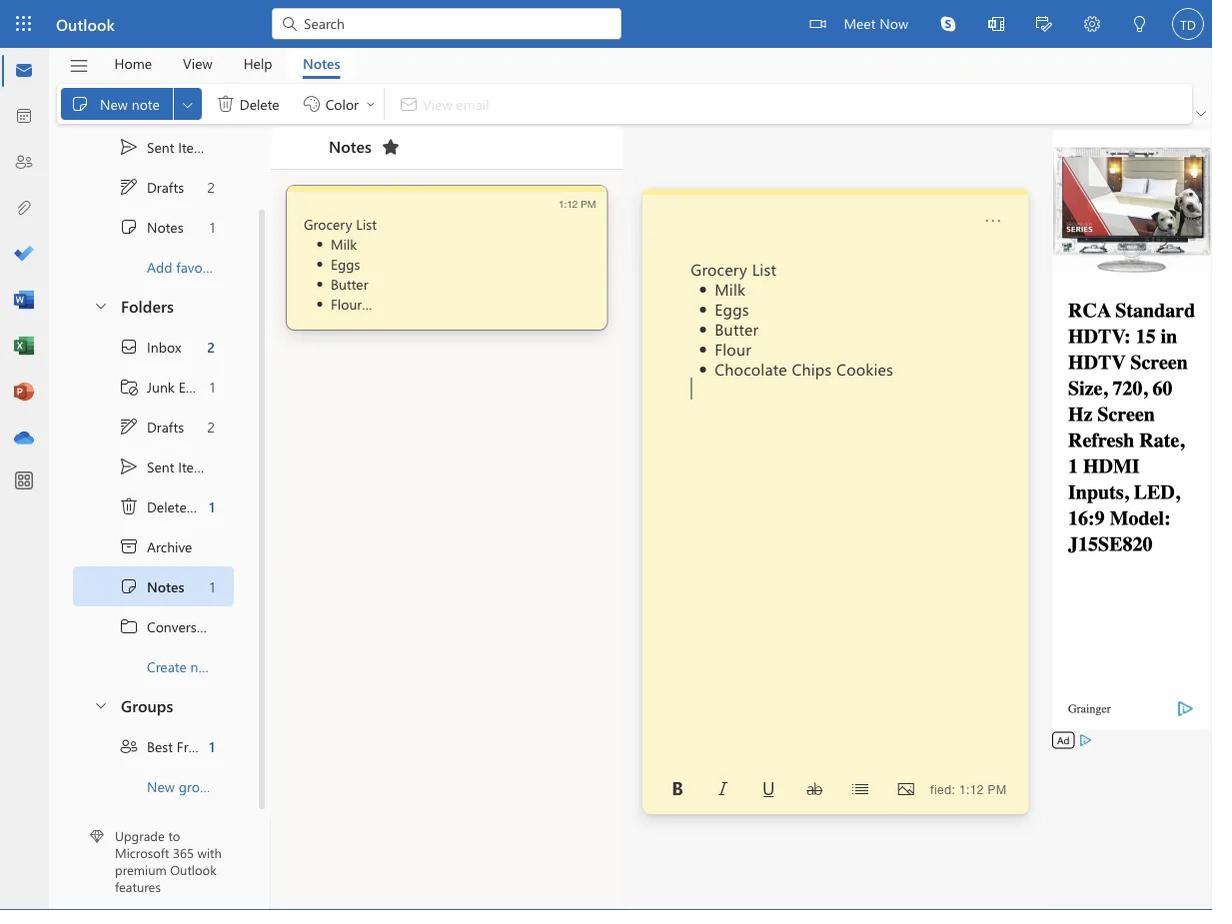 Task type: locate. For each thing, give the bounding box(es) containing it.
2 1 from the top
[[210, 377, 215, 396]]

1 vertical spatial  drafts
[[119, 416, 184, 436]]

tree
[[73, 326, 256, 686]]


[[119, 176, 139, 196], [119, 416, 139, 436]]

 down 
[[119, 416, 139, 436]]

 deleted items
[[119, 496, 233, 516]]

premium features image
[[90, 830, 104, 844]]

new left note
[[100, 94, 128, 113]]

2
[[208, 177, 215, 196], [207, 337, 215, 356], [208, 417, 215, 436]]

1 vertical spatial grocery
[[691, 258, 748, 279]]

1 vertical spatial eggs
[[715, 298, 750, 319]]

 for  deleted items
[[119, 496, 139, 516]]

0 vertical spatial pm
[[581, 198, 596, 209]]

0 horizontal spatial pm
[[581, 198, 596, 209]]

1 right the junk
[[210, 377, 215, 396]]

0 vertical spatial sent
[[147, 137, 174, 156]]

1 vertical spatial  notes
[[119, 576, 185, 596]]

folders
[[121, 294, 174, 316]]


[[1133, 16, 1149, 32]]

1 horizontal spatial 1:12
[[960, 783, 985, 797]]

2  sent items from the top
[[119, 456, 212, 476]]

0 horizontal spatial grocery
[[304, 214, 352, 233]]

4 1 from the top
[[210, 577, 215, 596]]

 tree item down note
[[73, 126, 234, 166]]

group
[[179, 777, 216, 796]]

set your advertising preferences image
[[1078, 733, 1094, 749]]

Editing note text field
[[691, 258, 979, 765]]

 button
[[1021, 0, 1069, 50]]

1 vertical spatial  button
[[83, 686, 117, 723]]

1:12 pm grocery list milk eggs butter flour
[[304, 198, 596, 313]]

 notes up  tree item
[[119, 576, 185, 596]]

 notes up add favorite tree item
[[119, 216, 184, 236]]

outlook inside upgrade to microsoft 365 with premium outlook features
[[170, 862, 217, 879]]

0 horizontal spatial list
[[356, 214, 377, 233]]

pm inside "edit note starting with grocery list" main content
[[988, 783, 1007, 797]]

 down '' 'button'
[[70, 94, 90, 114]]

1 drafts from the top
[[147, 177, 184, 196]]

1 horizontal spatial flour
[[715, 338, 752, 359]]

1 inside  tree item
[[209, 737, 215, 756]]

butter inside 1:12 pm grocery list milk eggs butter flour
[[331, 274, 368, 293]]

1  drafts from the top
[[119, 176, 184, 196]]


[[853, 782, 869, 798]]

0 vertical spatial grocery
[[304, 214, 352, 233]]

 up add favorite tree item
[[119, 176, 139, 196]]

1 for  tree item
[[209, 737, 215, 756]]

1 for first  tree item from the bottom of the application containing outlook
[[210, 577, 215, 596]]


[[70, 94, 90, 114], [119, 216, 139, 236], [119, 576, 139, 596]]

notes left  'button'
[[329, 135, 372, 157]]

 inside tree
[[119, 456, 139, 476]]

notes up 
[[303, 54, 340, 72]]

milk
[[331, 234, 357, 253], [715, 278, 746, 299]]

2 sent from the top
[[147, 457, 174, 476]]

0 horizontal spatial new
[[100, 94, 128, 113]]

 tree item
[[73, 166, 234, 206], [73, 406, 234, 446]]

items down  popup button
[[178, 137, 212, 156]]


[[302, 94, 322, 114]]

0 vertical spatial outlook
[[56, 13, 115, 34]]

1:12 inside "edit note starting with grocery list" main content
[[960, 783, 985, 797]]

0 vertical spatial butter
[[331, 274, 368, 293]]

word image
[[14, 291, 34, 311]]

help button
[[229, 48, 287, 79]]


[[119, 616, 139, 636]]

 drafts up add favorite tree item
[[119, 176, 184, 196]]

eggs
[[331, 254, 360, 273], [715, 298, 750, 319]]

1 vertical spatial  tree item
[[73, 446, 234, 486]]

0 vertical spatial flour
[[331, 294, 362, 313]]

 for 1st  tree item from the top of the page
[[119, 176, 139, 196]]

add favorite tree item
[[73, 246, 234, 286]]

1  sent items from the top
[[119, 136, 212, 156]]

2 vertical spatial 2
[[208, 417, 215, 436]]

 up 
[[119, 496, 139, 516]]

 sent items up deleted
[[119, 456, 212, 476]]


[[381, 137, 401, 157]]

0 vertical spatial 
[[70, 94, 90, 114]]

1 vertical spatial 
[[119, 416, 139, 436]]

2  tree item from the top
[[73, 566, 234, 606]]

 inside groups tree item
[[93, 697, 109, 713]]

grocery list milk eggs butter flour chocolate chips cookies
[[691, 258, 894, 379]]

0 vertical spatial  tree item
[[73, 206, 234, 246]]

1 vertical spatial outlook
[[170, 862, 217, 879]]

3 1 from the top
[[209, 497, 215, 516]]

1 vertical spatial 
[[119, 456, 139, 476]]

 left folders
[[93, 297, 109, 313]]

1 right deleted
[[209, 497, 215, 516]]

2 vertical spatial 
[[119, 576, 139, 596]]

0 vertical spatial 
[[119, 176, 139, 196]]

1 vertical spatial butter
[[715, 318, 759, 339]]

1 horizontal spatial outlook
[[170, 862, 217, 879]]

 down 
[[119, 576, 139, 596]]

list inside 1:12 pm grocery list milk eggs butter flour
[[356, 214, 377, 233]]

milk down notes heading
[[331, 234, 357, 253]]

1 up favorite at the left of page
[[210, 217, 215, 236]]

items inside  deleted items
[[199, 497, 233, 516]]

1  tree item from the top
[[73, 166, 234, 206]]

flour
[[331, 294, 362, 313], [715, 338, 752, 359]]

2  from the top
[[119, 416, 139, 436]]

new group tree item
[[73, 766, 234, 806]]

 down  new note
[[119, 136, 139, 156]]

tree containing 
[[73, 326, 256, 686]]

 button left groups
[[83, 686, 117, 723]]

ad
[[1058, 734, 1070, 747]]

microsoft
[[115, 845, 169, 862]]

1 vertical spatial 1:12
[[960, 783, 985, 797]]

1 vertical spatial flour
[[715, 338, 752, 359]]


[[119, 536, 139, 556]]

grocery
[[304, 214, 352, 233], [691, 258, 748, 279]]

1 2 from the top
[[208, 177, 215, 196]]

1 vertical spatial  tree item
[[73, 566, 234, 606]]

2 2 from the top
[[207, 337, 215, 356]]

cookies
[[837, 358, 894, 379]]

 tree item down  archive at left
[[73, 566, 234, 606]]

1 sent from the top
[[147, 137, 174, 156]]

 left groups
[[93, 697, 109, 713]]

delete
[[240, 94, 280, 113]]


[[810, 16, 826, 32]]

 down 'view' button
[[180, 96, 196, 112]]

1 vertical spatial 2
[[207, 337, 215, 356]]

1 horizontal spatial grocery
[[691, 258, 748, 279]]

2  from the top
[[119, 456, 139, 476]]

styles toolbar toolbar
[[655, 774, 930, 806]]

 tree item down the junk
[[73, 406, 234, 446]]

 inside the edit group
[[216, 94, 236, 114]]


[[119, 136, 139, 156], [119, 456, 139, 476]]

1 up group at the bottom of page
[[209, 737, 215, 756]]

with
[[198, 845, 222, 862]]

grocery inside grocery list milk eggs butter flour chocolate chips cookies
[[691, 258, 748, 279]]

1 for 2nd  tree item from the bottom
[[210, 217, 215, 236]]

 button inside groups tree item
[[83, 686, 117, 723]]

application
[[0, 0, 1213, 911]]

 button
[[845, 774, 877, 806]]

milk up chocolate
[[715, 278, 746, 299]]

1  button from the top
[[83, 286, 117, 323]]


[[989, 16, 1005, 32]]

 tree item
[[73, 126, 234, 166], [73, 446, 234, 486]]

2 up favorite at the left of page
[[208, 177, 215, 196]]

 button left folders
[[83, 286, 117, 323]]

 button
[[59, 49, 99, 83]]

1
[[210, 217, 215, 236], [210, 377, 215, 396], [209, 497, 215, 516], [210, 577, 215, 596], [209, 737, 215, 756]]

0 horizontal spatial 1:12
[[559, 198, 578, 209]]

 notes inside tree
[[119, 576, 185, 596]]

 right color
[[365, 98, 377, 110]]

1  from the top
[[119, 176, 139, 196]]

 color 
[[302, 94, 377, 114]]

2 for 1st  tree item from the top of the page
[[208, 177, 215, 196]]

 tree item
[[73, 526, 234, 566]]

1 vertical spatial 
[[119, 216, 139, 236]]

modified
[[902, 783, 952, 797]]

1 horizontal spatial 
[[216, 94, 236, 114]]

notes inside tree
[[147, 577, 185, 596]]

0 vertical spatial drafts
[[147, 177, 184, 196]]

notes
[[303, 54, 340, 72], [329, 135, 372, 157], [147, 217, 184, 236], [147, 577, 185, 596]]

 tree item up add
[[73, 206, 234, 246]]

1 vertical spatial list
[[752, 258, 777, 279]]

pm
[[581, 198, 596, 209], [988, 783, 1007, 797]]

1 horizontal spatial pm
[[988, 783, 1007, 797]]

1 vertical spatial new
[[147, 777, 175, 796]]

 up  tree item
[[119, 456, 139, 476]]

0 vertical spatial new
[[100, 94, 128, 113]]

outlook
[[56, 13, 115, 34], [170, 862, 217, 879]]

1 1 from the top
[[210, 217, 215, 236]]

0 vertical spatial 
[[119, 136, 139, 156]]

0 vertical spatial 2
[[208, 177, 215, 196]]

edit note starting with grocery list main content
[[643, 189, 1029, 815]]

note
[[132, 94, 160, 113]]

 left delete
[[216, 94, 236, 114]]

 inside  tree item
[[119, 496, 139, 516]]

2  tree item from the top
[[73, 446, 234, 486]]

2  tree item from the top
[[73, 406, 234, 446]]

drafts inside tree
[[147, 417, 184, 436]]

sent up  tree item
[[147, 457, 174, 476]]

 sent items down note
[[119, 136, 212, 156]]

td image
[[1173, 8, 1205, 40]]

1 vertical spatial drafts
[[147, 417, 184, 436]]

1  tree item from the top
[[73, 206, 234, 246]]

1 horizontal spatial list
[[752, 258, 777, 279]]

 archive
[[119, 536, 192, 556]]

5 1 from the top
[[209, 737, 215, 756]]

2 vertical spatial items
[[199, 497, 233, 516]]

0 vertical spatial  sent items
[[119, 136, 212, 156]]

 drafts
[[119, 176, 184, 196], [119, 416, 184, 436]]

outlook up 
[[56, 13, 115, 34]]

premium
[[115, 862, 167, 879]]

deleted
[[147, 497, 195, 516]]

1 up  tree item
[[210, 577, 215, 596]]

sent down note
[[147, 137, 174, 156]]

drafts down  junk email 1
[[147, 417, 184, 436]]

 tree item
[[73, 206, 234, 246], [73, 566, 234, 606]]

 button
[[83, 286, 117, 323], [83, 686, 117, 723]]

1  from the top
[[119, 136, 139, 156]]

0 vertical spatial 1:12
[[559, 198, 578, 209]]

0 horizontal spatial eggs
[[331, 254, 360, 273]]

0 horizontal spatial outlook
[[56, 13, 115, 34]]

0 horizontal spatial 
[[119, 496, 139, 516]]

new inside tree item
[[147, 777, 175, 796]]

0 vertical spatial  tree item
[[73, 126, 234, 166]]

2 drafts from the top
[[147, 417, 184, 436]]

butter
[[331, 274, 368, 293], [715, 318, 759, 339]]

 drafts inside tree
[[119, 416, 184, 436]]

 tree item up add favorite tree item
[[73, 166, 234, 206]]

new
[[100, 94, 128, 113], [147, 777, 175, 796]]


[[1037, 16, 1053, 32]]

sent
[[147, 137, 174, 156], [147, 457, 174, 476]]

tab list containing home
[[99, 48, 355, 79]]

 button for folders
[[83, 286, 117, 323]]

 notes
[[119, 216, 184, 236], [119, 576, 185, 596]]

now
[[880, 13, 909, 32]]

 inside tree
[[119, 416, 139, 436]]

0 horizontal spatial milk
[[331, 234, 357, 253]]

more apps image
[[14, 472, 34, 492]]

3 2 from the top
[[208, 417, 215, 436]]

 tree item up deleted
[[73, 446, 234, 486]]

items right deleted
[[199, 497, 233, 516]]

list
[[356, 214, 377, 233], [752, 258, 777, 279]]

home button
[[99, 48, 167, 79]]

0 vertical spatial 
[[216, 94, 236, 114]]

grocery inside 1:12 pm grocery list milk eggs butter flour
[[304, 214, 352, 233]]

0 horizontal spatial butter
[[331, 274, 368, 293]]

 new note
[[70, 94, 160, 114]]

2 up the email at the left top of the page
[[207, 337, 215, 356]]

0 vertical spatial  button
[[83, 286, 117, 323]]

0 vertical spatial  notes
[[119, 216, 184, 236]]

 button inside folders tree item
[[83, 286, 117, 323]]

0 vertical spatial list
[[356, 214, 377, 233]]

outlook down "to"
[[170, 862, 217, 879]]

2  drafts from the top
[[119, 416, 184, 436]]

drafts up add
[[147, 177, 184, 196]]

1 horizontal spatial butter
[[715, 318, 759, 339]]

1 horizontal spatial new
[[147, 777, 175, 796]]

new left group at the bottom of page
[[147, 777, 175, 796]]


[[761, 782, 777, 798]]

1 vertical spatial sent
[[147, 457, 174, 476]]

2  notes from the top
[[119, 576, 185, 596]]

 sent items
[[119, 136, 212, 156], [119, 456, 212, 476]]

 up add favorite tree item
[[119, 216, 139, 236]]

2 inside  tree item
[[207, 337, 215, 356]]

0 vertical spatial  tree item
[[73, 166, 234, 206]]

list inside grocery list milk eggs butter flour chocolate chips cookies
[[752, 258, 777, 279]]

 inbox
[[119, 336, 181, 356]]

items
[[178, 137, 212, 156], [178, 457, 212, 476], [199, 497, 233, 516]]

1 vertical spatial  tree item
[[73, 406, 234, 446]]

junk
[[147, 377, 175, 396]]

0 vertical spatial milk
[[331, 234, 357, 253]]

 button
[[973, 0, 1021, 50]]

1 vertical spatial pm
[[988, 783, 1007, 797]]

0 vertical spatial eggs
[[331, 254, 360, 273]]

1 vertical spatial 
[[119, 496, 139, 516]]

eggs inside grocery list milk eggs butter flour chocolate chips cookies
[[715, 298, 750, 319]]

1 inside  junk email 1
[[210, 377, 215, 396]]

drafts
[[147, 177, 184, 196], [147, 417, 184, 436]]


[[985, 213, 1001, 229]]

1 horizontal spatial eggs
[[715, 298, 750, 319]]


[[180, 96, 196, 112], [365, 98, 377, 110], [93, 297, 109, 313], [93, 697, 109, 713]]

 drafts down  tree item
[[119, 416, 184, 436]]

items up  deleted items
[[178, 457, 212, 476]]

tab list
[[99, 48, 355, 79]]

2 down the email at the left top of the page
[[208, 417, 215, 436]]

notes down archive at bottom
[[147, 577, 185, 596]]

1 horizontal spatial milk
[[715, 278, 746, 299]]

to
[[168, 828, 180, 845]]

1 vertical spatial  sent items
[[119, 456, 212, 476]]

2  button from the top
[[83, 686, 117, 723]]

view button
[[168, 48, 228, 79]]

0 horizontal spatial flour
[[331, 294, 362, 313]]

modified : 1:12 pm
[[902, 783, 1007, 797]]

0 vertical spatial  drafts
[[119, 176, 184, 196]]

2 for second  tree item from the top
[[208, 417, 215, 436]]

365
[[173, 845, 194, 862]]

1 vertical spatial milk
[[715, 278, 746, 299]]

notes inside button
[[303, 54, 340, 72]]

1 inside  tree item
[[209, 497, 215, 516]]



Task type: vqa. For each thing, say whether or not it's contained in the screenshot.
the bottom "Inbox"
no



Task type: describe. For each thing, give the bounding box(es) containing it.
add
[[147, 257, 172, 276]]

drafts for second  tree item from the top
[[147, 417, 184, 436]]

 inside the edit group
[[70, 94, 90, 114]]

 drafts for 1st  tree item from the top of the page
[[119, 176, 184, 196]]

 button
[[977, 205, 1009, 237]]

 button
[[662, 774, 694, 806]]

 button
[[375, 131, 407, 163]]

 tree item
[[73, 326, 234, 366]]


[[280, 14, 300, 34]]


[[1197, 109, 1207, 119]]

 button
[[1069, 0, 1117, 50]]

 button
[[1117, 0, 1165, 50]]

 tree item
[[73, 606, 234, 646]]

people image
[[14, 153, 34, 173]]

email
[[179, 377, 212, 396]]

meet now
[[844, 13, 909, 32]]

new group
[[147, 777, 216, 796]]

features
[[115, 878, 161, 896]]

upgrade to microsoft 365 with premium outlook features
[[115, 828, 222, 896]]

 inside  color 
[[365, 98, 377, 110]]

 for  delete
[[216, 94, 236, 114]]

 inside folders tree item
[[93, 297, 109, 313]]

1  tree item from the top
[[73, 126, 234, 166]]

groups tree item
[[73, 686, 234, 726]]

 button
[[925, 0, 973, 48]]

2 for  tree item
[[207, 337, 215, 356]]

view
[[183, 54, 213, 72]]

onedrive image
[[14, 429, 34, 449]]

drafts for 1st  tree item from the top of the page
[[147, 177, 184, 196]]

chocolate
[[715, 358, 788, 379]]


[[119, 336, 139, 356]]

new
[[191, 657, 216, 676]]

tab list inside application
[[99, 48, 355, 79]]

eggs inside 1:12 pm grocery list milk eggs butter flour
[[331, 254, 360, 273]]

:
[[952, 783, 956, 797]]

notes heading
[[303, 125, 407, 169]]

 button
[[1193, 104, 1211, 124]]

 tree item
[[73, 366, 234, 406]]

 button
[[174, 88, 202, 120]]

 junk email 1
[[119, 376, 215, 396]]

 search field
[[272, 0, 622, 45]]

powerpoint image
[[14, 383, 34, 403]]

edit group
[[61, 84, 380, 124]]

 inside tree
[[119, 576, 139, 596]]

application containing outlook
[[0, 0, 1213, 911]]

folder
[[220, 657, 256, 676]]

favorite
[[176, 257, 223, 276]]

create new folder tree item
[[73, 646, 256, 686]]

upgrade
[[115, 828, 165, 845]]

 delete
[[216, 94, 280, 114]]

new inside  new note
[[100, 94, 128, 113]]

1  notes from the top
[[119, 216, 184, 236]]

 tree item
[[73, 726, 234, 766]]

milk inside 1:12 pm grocery list milk eggs butter flour
[[331, 234, 357, 253]]

folders tree item
[[73, 286, 234, 326]]

left-rail-appbar navigation
[[4, 48, 44, 462]]

create
[[147, 657, 187, 676]]


[[119, 376, 139, 396]]


[[68, 55, 89, 76]]

excel image
[[14, 337, 34, 357]]

calendar image
[[14, 107, 34, 127]]

 button
[[799, 774, 831, 806]]

inbox
[[147, 337, 181, 356]]

 tree item
[[73, 486, 234, 526]]

groups
[[121, 694, 173, 716]]

color
[[326, 94, 359, 113]]

notes button
[[288, 48, 355, 79]]

pm inside 1:12 pm grocery list milk eggs butter flour
[[581, 198, 596, 209]]

to do image
[[14, 245, 34, 265]]


[[119, 736, 139, 756]]

Search for email, meetings, files and more. field
[[302, 13, 610, 33]]


[[807, 782, 823, 798]]

1:12 inside 1:12 pm grocery list milk eggs butter flour
[[559, 198, 578, 209]]

 drafts for second  tree item from the top
[[119, 416, 184, 436]]

 button
[[753, 774, 785, 806]]

outlook link
[[56, 0, 115, 48]]

chips
[[792, 358, 832, 379]]

 for second  tree item from the top
[[119, 416, 139, 436]]

notes 
[[329, 135, 401, 157]]

 button
[[707, 774, 739, 806]]

 button
[[891, 774, 923, 806]]


[[1085, 16, 1101, 32]]

tree inside application
[[73, 326, 256, 686]]

archive
[[147, 537, 192, 556]]

 inside popup button
[[180, 96, 196, 112]]


[[941, 16, 957, 32]]

flour inside 1:12 pm grocery list milk eggs butter flour
[[331, 294, 362, 313]]

notes inside notes 
[[329, 135, 372, 157]]


[[899, 782, 915, 798]]

 button for groups
[[83, 686, 117, 723]]

notes up add
[[147, 217, 184, 236]]

files image
[[14, 199, 34, 219]]


[[715, 782, 731, 798]]

open note starting with: grocery list last edited: 1:12 pm. tree item
[[287, 186, 607, 330]]

0 vertical spatial items
[[178, 137, 212, 156]]

mail image
[[14, 61, 34, 81]]

help
[[244, 54, 272, 72]]

1 for  tree item
[[209, 497, 215, 516]]

outlook inside banner
[[56, 13, 115, 34]]

butter inside grocery list milk eggs butter flour chocolate chips cookies
[[715, 318, 759, 339]]

create new folder
[[147, 657, 256, 676]]

sent inside tree
[[147, 457, 174, 476]]

add favorite
[[147, 257, 223, 276]]

meet
[[844, 13, 876, 32]]

home
[[114, 54, 152, 72]]

milk inside grocery list milk eggs butter flour chocolate chips cookies
[[715, 278, 746, 299]]


[[670, 782, 686, 798]]

outlook banner
[[0, 0, 1213, 50]]

1 vertical spatial items
[[178, 457, 212, 476]]

flour inside grocery list milk eggs butter flour chocolate chips cookies
[[715, 338, 752, 359]]



